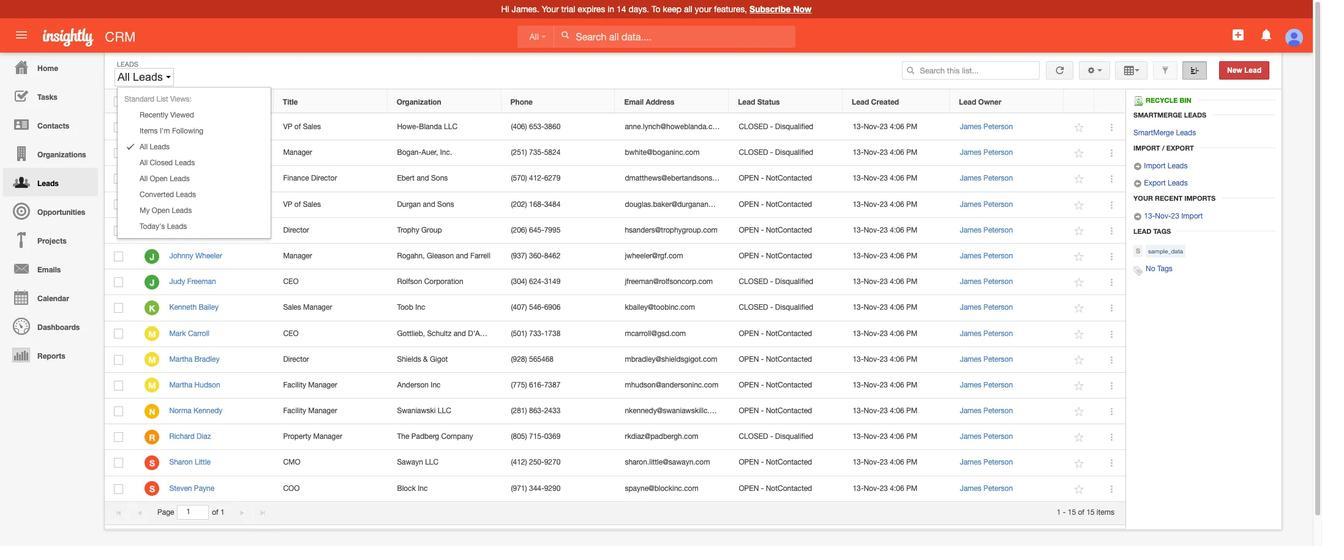 Task type: vqa. For each thing, say whether or not it's contained in the screenshot.
14th 'PM' from the bottom of the ROW GROUP containing A
yes



Task type: locate. For each thing, give the bounding box(es) containing it.
follow image inside the n row
[[1074, 406, 1086, 418]]

4:06 inside h row
[[890, 226, 905, 235]]

(937) 360-8462 cell
[[502, 244, 616, 270]]

recycle bin link
[[1134, 96, 1198, 106]]

23 for spayne@blockinc.com
[[880, 484, 888, 493]]

matthews
[[190, 174, 222, 183]]

your
[[542, 4, 559, 14], [1134, 194, 1154, 202]]

(281) 863-2433
[[511, 407, 561, 415]]

in
[[608, 4, 615, 14]]

8 4:06 from the top
[[890, 303, 905, 312]]

0 vertical spatial all leads
[[118, 71, 166, 83]]

facility inside m row
[[283, 381, 306, 390]]

d link up converted
[[145, 172, 160, 186]]

closed inside b row
[[739, 148, 769, 157]]

closed - disqualified cell
[[730, 115, 844, 140], [730, 140, 844, 166], [730, 270, 844, 296], [730, 296, 844, 321], [730, 425, 844, 451]]

3 james peterson from the top
[[960, 174, 1014, 183]]

manager cell up sales manager cell
[[274, 244, 388, 270]]

row
[[105, 90, 1126, 113]]

peterson for mbradley@shieldsgigot.com
[[984, 355, 1014, 364]]

disqualified inside k row
[[776, 303, 814, 312]]

2 pm from the top
[[907, 148, 918, 157]]

martha bradley
[[169, 355, 220, 364]]

lead right new
[[1245, 66, 1262, 75]]

13 james from the top
[[960, 433, 982, 441]]

import down imports
[[1182, 212, 1204, 221]]

lead left created
[[852, 97, 870, 107]]

13- for mhudson@andersoninc.com
[[853, 381, 864, 390]]

9 pm from the top
[[907, 329, 918, 338]]

james peterson link for spayne@blockinc.com
[[960, 484, 1014, 493]]

0 vertical spatial j
[[150, 252, 155, 262]]

richard
[[169, 433, 195, 441]]

13- for mcarroll@gsd.com
[[853, 329, 864, 338]]

3 m link from the top
[[145, 378, 160, 393]]

2 ceo cell from the top
[[274, 321, 388, 347]]

brian white link
[[169, 148, 213, 157]]

13 james peterson from the top
[[960, 433, 1014, 441]]

23 inside k row
[[880, 303, 888, 312]]

inc inside block inc cell
[[418, 484, 428, 493]]

follow image for hsanders@trophygroup.com
[[1074, 225, 1086, 237]]

- inside a row
[[771, 123, 774, 131]]

leads inside button
[[133, 71, 163, 83]]

facility manager cell up property manager 'cell'
[[274, 373, 388, 399]]

nov- inside k row
[[864, 303, 880, 312]]

and left "farrell"
[[456, 252, 469, 260]]

2 ceo from the top
[[283, 329, 299, 338]]

search image
[[907, 66, 916, 75]]

0 vertical spatial your
[[542, 4, 559, 14]]

peterson inside a row
[[984, 123, 1014, 131]]

1 vertical spatial s link
[[145, 482, 160, 496]]

m
[[148, 329, 156, 340], [148, 355, 156, 365], [148, 381, 156, 391]]

follow image for spayne@blockinc.com
[[1074, 484, 1086, 496]]

vp of sales cell
[[274, 115, 388, 140], [274, 192, 388, 218]]

1 vp from the top
[[283, 123, 293, 131]]

open - notcontacted cell for mhudson@andersoninc.com
[[730, 373, 844, 399]]

m row up r "row"
[[105, 373, 1126, 399]]

14 pm from the top
[[907, 459, 918, 467]]

13- inside k row
[[853, 303, 864, 312]]

None checkbox
[[114, 122, 123, 132], [114, 174, 123, 184], [114, 200, 123, 210], [114, 252, 123, 262], [114, 329, 123, 339], [114, 381, 123, 391], [114, 484, 123, 494], [114, 122, 123, 132], [114, 174, 123, 184], [114, 200, 123, 210], [114, 252, 123, 262], [114, 329, 123, 339], [114, 381, 123, 391], [114, 484, 123, 494]]

white image
[[561, 31, 570, 39]]

s row down r "row"
[[105, 476, 1126, 502]]

james for mcarroll@gsd.com
[[960, 329, 982, 338]]

d link for david matthews
[[145, 172, 160, 186]]

7 13-nov-23 4:06 pm cell from the top
[[844, 270, 951, 296]]

column header
[[1064, 90, 1095, 113], [1095, 90, 1126, 113]]

inc right block
[[418, 484, 428, 493]]

4 open from the top
[[739, 252, 759, 260]]

follow image for bwhite@boganinc.com
[[1074, 148, 1086, 159]]

12 13-nov-23 4:06 pm from the top
[[853, 407, 918, 415]]

pm inside b row
[[907, 148, 918, 157]]

mark
[[169, 329, 186, 338]]

7 open from the top
[[739, 381, 759, 390]]

1 vertical spatial open
[[152, 206, 170, 215]]

of down finance
[[295, 200, 301, 209]]

2 vp of sales from the top
[[283, 200, 321, 209]]

- inside the n row
[[761, 407, 764, 415]]

all open leads
[[140, 175, 190, 183]]

llc inside cell
[[444, 123, 458, 131]]

1 horizontal spatial export
[[1167, 144, 1195, 152]]

james for dmatthews@ebertandsons.com
[[960, 174, 982, 183]]

bailey
[[199, 303, 219, 312]]

13- for hsanders@trophygroup.com
[[853, 226, 864, 235]]

trial
[[562, 4, 576, 14]]

j left judy
[[150, 277, 155, 288]]

11 4:06 from the top
[[890, 381, 905, 390]]

open - notcontacted cell
[[730, 166, 844, 192], [730, 192, 844, 218], [730, 218, 844, 244], [730, 244, 844, 270], [730, 321, 844, 347], [730, 347, 844, 373], [730, 373, 844, 399], [730, 399, 844, 425], [730, 451, 844, 476], [730, 476, 844, 502]]

notcontacted inside h row
[[766, 226, 813, 235]]

closed - disqualified inside a row
[[739, 123, 814, 131]]

8 13-nov-23 4:06 pm cell from the top
[[844, 296, 951, 321]]

2 vertical spatial llc
[[425, 459, 439, 467]]

12 peterson from the top
[[984, 407, 1014, 415]]

0 vertical spatial inc
[[416, 303, 425, 312]]

facility for n
[[283, 407, 306, 415]]

manager for m
[[308, 381, 337, 390]]

1 m link from the top
[[145, 327, 160, 341]]

inc for k
[[416, 303, 425, 312]]

disqualified inside r "row"
[[776, 433, 814, 441]]

james peterson inside k row
[[960, 303, 1014, 312]]

j link for johnny wheeler
[[145, 249, 160, 264]]

j link for judy freeman
[[145, 275, 160, 290]]

david
[[169, 174, 188, 183]]

closed - disqualified
[[739, 123, 814, 131], [739, 148, 814, 157], [739, 278, 814, 286], [739, 303, 814, 312], [739, 433, 814, 441]]

s link down r
[[145, 456, 160, 471]]

shields
[[397, 355, 421, 364]]

navigation
[[0, 53, 98, 369]]

(928) 565468 cell
[[502, 347, 616, 373]]

nov- for nkennedy@swaniawskillc.com
[[864, 407, 880, 415]]

anne.lynch@howeblanda.com cell
[[616, 115, 730, 140]]

15 james peterson from the top
[[960, 484, 1014, 493]]

3 m from the top
[[148, 381, 156, 391]]

2 closed - disqualified cell from the top
[[730, 140, 844, 166]]

all leads
[[118, 71, 166, 83], [140, 143, 170, 151]]

5 james peterson from the top
[[960, 226, 1014, 235]]

1 vertical spatial d link
[[145, 197, 160, 212]]

import left / at the right of the page
[[1134, 144, 1161, 152]]

martha bradley link
[[169, 355, 226, 364]]

13- for dmatthews@ebertandsons.com
[[853, 174, 864, 183]]

3 closed - disqualified from the top
[[739, 278, 814, 286]]

15 peterson from the top
[[984, 484, 1014, 493]]

15 james from the top
[[960, 484, 982, 493]]

row group
[[105, 115, 1126, 502]]

- inside k row
[[771, 303, 774, 312]]

closed - disqualified inside b row
[[739, 148, 814, 157]]

all left b
[[140, 143, 148, 151]]

auer,
[[422, 148, 438, 157]]

dmatthews@ebertandsons.com cell
[[616, 166, 730, 192]]

pm for mbradley@shieldsgigot.com
[[907, 355, 918, 364]]

recently viewed
[[140, 111, 194, 119]]

manager inside the n row
[[308, 407, 337, 415]]

anderson inc cell
[[388, 373, 502, 399]]

ebert
[[397, 174, 415, 183]]

martha down mark
[[169, 355, 193, 364]]

open - notcontacted cell for spayne@blockinc.com
[[730, 476, 844, 502]]

pm for nkennedy@swaniawskillc.com
[[907, 407, 918, 415]]

lead left owner
[[960, 97, 977, 107]]

(775) 616-7387 cell
[[502, 373, 616, 399]]

sales inside a row
[[303, 123, 321, 131]]

m link left martha bradley
[[145, 352, 160, 367]]

7 follow image from the top
[[1074, 458, 1086, 470]]

follow image for anne.lynch@howeblanda.com
[[1074, 122, 1086, 134]]

1 director cell from the top
[[274, 218, 388, 244]]

llc
[[444, 123, 458, 131], [438, 407, 451, 415], [425, 459, 439, 467]]

0 vertical spatial director
[[311, 174, 337, 183]]

sons down ebert and sons cell
[[438, 200, 454, 209]]

refresh list image
[[1055, 66, 1066, 75]]

finance director cell
[[274, 166, 388, 192]]

manager cell
[[274, 140, 388, 166], [274, 244, 388, 270]]

6 4:06 from the top
[[890, 252, 905, 260]]

johnny wheeler link
[[169, 252, 228, 260]]

d row up h row
[[105, 166, 1126, 192]]

follow image for rkdiaz@padbergh.com
[[1074, 432, 1086, 444]]

5 follow image from the top
[[1074, 303, 1086, 315]]

23
[[880, 123, 888, 131], [880, 148, 888, 157], [880, 174, 888, 183], [880, 200, 888, 209], [1172, 212, 1180, 221], [880, 226, 888, 235], [880, 252, 888, 260], [880, 278, 888, 286], [880, 303, 888, 312], [880, 329, 888, 338], [880, 355, 888, 364], [880, 381, 888, 390], [880, 407, 888, 415], [880, 433, 888, 441], [880, 459, 888, 467], [880, 484, 888, 493]]

list
[[157, 95, 168, 104]]

vp of sales down title
[[283, 123, 321, 131]]

j for judy freeman
[[150, 277, 155, 288]]

0 vertical spatial j link
[[145, 249, 160, 264]]

export right / at the right of the page
[[1167, 144, 1195, 152]]

llc down the "anderson inc" 'cell'
[[438, 407, 451, 415]]

follow image inside h row
[[1074, 225, 1086, 237]]

open - notcontacted cell for dmatthews@ebertandsons.com
[[730, 166, 844, 192]]

0 vertical spatial import
[[1134, 144, 1161, 152]]

2 follow image from the top
[[1074, 174, 1086, 185]]

all inside button
[[118, 71, 130, 83]]

1 d link from the top
[[145, 172, 160, 186]]

1 vertical spatial s
[[149, 458, 155, 469]]

s left steven
[[149, 484, 155, 495]]

sons
[[431, 174, 448, 183], [438, 200, 454, 209]]

d down converted
[[149, 200, 155, 210]]

m row down kbailey@toobinc.com
[[105, 321, 1126, 347]]

circle arrow left image
[[1134, 180, 1143, 188]]

k
[[149, 303, 155, 314]]

5 james from the top
[[960, 226, 982, 235]]

james peterson inside a row
[[960, 123, 1014, 131]]

items
[[1097, 509, 1115, 517]]

0 horizontal spatial 15
[[1068, 509, 1077, 517]]

mcarroll@gsd.com cell
[[616, 321, 730, 347]]

1 vertical spatial ceo cell
[[274, 321, 388, 347]]

closed - disqualified for j
[[739, 278, 814, 286]]

coo cell
[[274, 476, 388, 502]]

of down title
[[295, 123, 301, 131]]

all left closed
[[140, 159, 148, 167]]

martha for martha bradley
[[169, 355, 193, 364]]

Search all data.... text field
[[555, 26, 796, 48]]

disqualified inside a row
[[776, 123, 814, 131]]

2 m link from the top
[[145, 352, 160, 367]]

james inside b row
[[960, 148, 982, 157]]

douglas.baker@durganandsons.com
[[625, 200, 745, 209]]

3 james peterson link from the top
[[960, 174, 1014, 183]]

gottlieb, schultz and d'amore cell
[[388, 321, 502, 347]]

1 vertical spatial facility
[[283, 407, 306, 415]]

1 vertical spatial export
[[1145, 179, 1166, 188]]

and right durgan
[[423, 200, 436, 209]]

all leads up standard
[[118, 71, 166, 83]]

lead left status
[[738, 97, 756, 107]]

2 james peterson from the top
[[960, 148, 1014, 157]]

4:06 for hsanders@trophygroup.com
[[890, 226, 905, 235]]

nov- for mhudson@andersoninc.com
[[864, 381, 880, 390]]

peterson inside h row
[[984, 226, 1014, 235]]

inc
[[416, 303, 425, 312], [431, 381, 441, 390], [418, 484, 428, 493]]

james inside k row
[[960, 303, 982, 312]]

1 vertical spatial martha
[[169, 381, 193, 390]]

- inside b row
[[771, 148, 774, 157]]

sawayn llc cell
[[388, 451, 502, 476]]

d link up today's
[[145, 197, 160, 212]]

inc right toob
[[416, 303, 425, 312]]

15
[[1068, 509, 1077, 517], [1087, 509, 1095, 517]]

disqualified for r
[[776, 433, 814, 441]]

1 horizontal spatial 15
[[1087, 509, 1095, 517]]

0 vertical spatial m link
[[145, 327, 160, 341]]

7 james peterson from the top
[[960, 278, 1014, 286]]

23 for mcarroll@gsd.com
[[880, 329, 888, 338]]

export right circle arrow left icon
[[1145, 179, 1166, 188]]

circle arrow right image
[[1134, 213, 1143, 221]]

1 vertical spatial vp of sales
[[283, 200, 321, 209]]

624-
[[529, 278, 545, 286]]

nov-
[[864, 123, 880, 131], [864, 148, 880, 157], [864, 174, 880, 183], [864, 200, 880, 209], [1156, 212, 1172, 221], [864, 226, 880, 235], [864, 252, 880, 260], [864, 278, 880, 286], [864, 303, 880, 312], [864, 329, 880, 338], [864, 355, 880, 364], [864, 381, 880, 390], [864, 407, 880, 415], [864, 433, 880, 441], [864, 459, 880, 467], [864, 484, 880, 493]]

0 horizontal spatial your
[[542, 4, 559, 14]]

company
[[441, 433, 473, 441]]

0 vertical spatial sons
[[431, 174, 448, 183]]

martha up norma at bottom
[[169, 381, 193, 390]]

n link
[[145, 404, 160, 419]]

and right ebert
[[417, 174, 429, 183]]

peterson for jwheeler@rgf.com
[[984, 252, 1014, 260]]

14 13-nov-23 4:06 pm cell from the top
[[844, 451, 951, 476]]

1 vertical spatial vp
[[283, 200, 293, 209]]

notifications image
[[1260, 28, 1274, 42]]

2 peterson from the top
[[984, 148, 1014, 157]]

martha
[[169, 355, 193, 364], [169, 381, 193, 390]]

kenneth
[[169, 303, 197, 312]]

vp of sales for d
[[283, 200, 321, 209]]

nov- for anne.lynch@howeblanda.com
[[864, 123, 880, 131]]

1 d from the top
[[149, 174, 155, 184]]

pm inside the n row
[[907, 407, 918, 415]]

0 vertical spatial ceo cell
[[274, 270, 388, 296]]

- for kbailey@toobinc.com
[[771, 303, 774, 312]]

6 follow image from the top
[[1074, 329, 1086, 340]]

715-
[[529, 433, 545, 441]]

ebert and sons cell
[[388, 166, 502, 192]]

mhudson@andersoninc.com cell
[[616, 373, 730, 399]]

j link down h
[[145, 249, 160, 264]]

vp of sales down finance
[[283, 200, 321, 209]]

360-
[[529, 252, 545, 260]]

director right finance
[[311, 174, 337, 183]]

trophy group
[[397, 226, 442, 235]]

5 4:06 from the top
[[890, 226, 905, 235]]

m left mark
[[148, 329, 156, 340]]

llc right sawayn
[[425, 459, 439, 467]]

1 vertical spatial llc
[[438, 407, 451, 415]]

leads
[[117, 61, 138, 68], [133, 71, 163, 83], [1177, 129, 1197, 137], [150, 143, 170, 151], [175, 159, 195, 167], [1168, 162, 1188, 170], [170, 175, 190, 183], [37, 179, 59, 188], [1168, 179, 1188, 188], [176, 191, 196, 199], [172, 206, 192, 215], [167, 222, 187, 231]]

1 vertical spatial director
[[283, 226, 309, 235]]

1 vertical spatial all leads
[[140, 143, 170, 151]]

follow image
[[1074, 122, 1086, 134], [1074, 225, 1086, 237], [1074, 251, 1086, 263], [1074, 277, 1086, 289], [1074, 303, 1086, 315], [1074, 329, 1086, 340], [1074, 432, 1086, 444]]

4:06 for dmatthews@ebertandsons.com
[[890, 174, 905, 183]]

lead status
[[738, 97, 780, 107]]

2 open - notcontacted from the top
[[739, 226, 813, 235]]

1 vertical spatial d
[[149, 200, 155, 210]]

1 s link from the top
[[145, 456, 160, 471]]

2 vertical spatial inc
[[418, 484, 428, 493]]

13 13-nov-23 4:06 pm from the top
[[853, 433, 918, 441]]

smartmerge
[[1134, 111, 1183, 119], [1134, 129, 1175, 137]]

0 vertical spatial ceo
[[283, 278, 299, 286]]

1 ceo cell from the top
[[274, 270, 388, 296]]

facility inside the n row
[[283, 407, 306, 415]]

all up standard
[[118, 71, 130, 83]]

no
[[1146, 265, 1156, 273]]

lead
[[1245, 66, 1262, 75], [738, 97, 756, 107], [852, 97, 870, 107], [960, 97, 977, 107], [1134, 227, 1152, 235]]

open for spayne@blockinc.com
[[739, 484, 759, 493]]

11 pm from the top
[[907, 381, 918, 390]]

all leads button
[[115, 68, 174, 86]]

1 vertical spatial j
[[150, 277, 155, 288]]

lead owner
[[960, 97, 1002, 107]]

james peterson for anne.lynch@howeblanda.com
[[960, 123, 1014, 131]]

2 vertical spatial m link
[[145, 378, 160, 393]]

james peterson for mcarroll@gsd.com
[[960, 329, 1014, 338]]

lead down circle arrow right icon
[[1134, 227, 1152, 235]]

5 pm from the top
[[907, 226, 918, 235]]

vp of sales cell for d
[[274, 192, 388, 218]]

7 open - notcontacted from the top
[[739, 407, 813, 415]]

1 manager cell from the top
[[274, 140, 388, 166]]

llc right blanda
[[444, 123, 458, 131]]

23 inside r "row"
[[880, 433, 888, 441]]

a row
[[105, 115, 1126, 140]]

2 vertical spatial director
[[283, 355, 309, 364]]

all leads inside button
[[118, 71, 166, 83]]

0 vertical spatial vp
[[283, 123, 293, 131]]

vp of sales cell down title
[[274, 115, 388, 140]]

2 vertical spatial s
[[149, 484, 155, 495]]

and inside durgan and sons cell
[[423, 200, 436, 209]]

open right the my on the top of the page
[[152, 206, 170, 215]]

inc right anderson at left
[[431, 381, 441, 390]]

nov- inside a row
[[864, 123, 880, 131]]

13 4:06 from the top
[[890, 433, 905, 441]]

5 open - notcontacted from the top
[[739, 355, 813, 364]]

2 open - notcontacted cell from the top
[[730, 192, 844, 218]]

k row
[[105, 296, 1126, 321]]

23 inside the n row
[[880, 407, 888, 415]]

facility manager cell
[[274, 373, 388, 399], [274, 399, 388, 425]]

peterson for jfreeman@rolfsoncorp.com
[[984, 278, 1014, 286]]

m up n link
[[148, 381, 156, 391]]

13- inside r "row"
[[853, 433, 864, 441]]

5 disqualified from the top
[[776, 433, 814, 441]]

lead for lead owner
[[960, 97, 977, 107]]

0 vertical spatial manager cell
[[274, 140, 388, 166]]

llc inside cell
[[438, 407, 451, 415]]

1 j from the top
[[150, 252, 155, 262]]

4 4:06 from the top
[[890, 200, 905, 209]]

1 vertical spatial ceo
[[283, 329, 299, 338]]

director cell down finance director cell
[[274, 218, 388, 244]]

cmo
[[283, 459, 301, 467]]

gigot
[[430, 355, 448, 364]]

douglas.baker@durganandsons.com cell
[[616, 192, 745, 218]]

manager inside property manager 'cell'
[[313, 433, 342, 441]]

1 vertical spatial import
[[1145, 162, 1166, 170]]

s link for steven payne
[[145, 482, 160, 496]]

1 horizontal spatial 1
[[1057, 509, 1061, 517]]

follow image
[[1074, 148, 1086, 159], [1074, 174, 1086, 185], [1074, 200, 1086, 211], [1074, 355, 1086, 366], [1074, 380, 1086, 392], [1074, 406, 1086, 418], [1074, 458, 1086, 470], [1074, 484, 1086, 496]]

closed - disqualified inside r "row"
[[739, 433, 814, 441]]

13- inside h row
[[853, 226, 864, 235]]

1 right 1 field
[[221, 509, 225, 517]]

0 vertical spatial sales
[[303, 123, 321, 131]]

j down h
[[150, 252, 155, 262]]

1 4:06 from the top
[[890, 123, 905, 131]]

disqualified inside b row
[[776, 148, 814, 157]]

5 closed - disqualified from the top
[[739, 433, 814, 441]]

sons inside cell
[[431, 174, 448, 183]]

navigation containing home
[[0, 53, 98, 369]]

cmo cell
[[274, 451, 388, 476]]

m for mark carroll
[[148, 329, 156, 340]]

all up converted
[[140, 175, 148, 183]]

director cell down sales manager cell
[[274, 347, 388, 373]]

follow image inside m row
[[1074, 329, 1086, 340]]

finance director
[[283, 174, 337, 183]]

23 inside h row
[[880, 226, 888, 235]]

11 13-nov-23 4:06 pm from the top
[[853, 381, 918, 390]]

open - notcontacted cell for hsanders@trophygroup.com
[[730, 218, 844, 244]]

closed inside a row
[[739, 123, 769, 131]]

james for sharon.little@sawayn.com
[[960, 459, 982, 467]]

james peterson link inside the n row
[[960, 407, 1014, 415]]

ceo for m
[[283, 329, 299, 338]]

(971) 344-9290 cell
[[502, 476, 616, 502]]

r link
[[145, 430, 160, 445]]

pm inside r "row"
[[907, 433, 918, 441]]

peterson
[[984, 123, 1014, 131], [984, 148, 1014, 157], [984, 174, 1014, 183], [984, 200, 1014, 209], [984, 226, 1014, 235], [984, 252, 1014, 260], [984, 278, 1014, 286], [984, 303, 1014, 312], [984, 329, 1014, 338], [984, 355, 1014, 364], [984, 381, 1014, 390], [984, 407, 1014, 415], [984, 433, 1014, 441], [984, 459, 1014, 467], [984, 484, 1014, 493]]

llc inside cell
[[425, 459, 439, 467]]

0 vertical spatial director cell
[[274, 218, 388, 244]]

leads inside "navigation"
[[37, 179, 59, 188]]

2 d link from the top
[[145, 197, 160, 212]]

smartmerge down the recycle
[[1134, 111, 1183, 119]]

9 open from the top
[[739, 459, 759, 467]]

(281)
[[511, 407, 527, 415]]

1 vertical spatial facility manager
[[283, 407, 337, 415]]

0 vertical spatial open
[[150, 175, 168, 183]]

645-
[[529, 226, 545, 235]]

0 vertical spatial facility
[[283, 381, 306, 390]]

of left items
[[1079, 509, 1085, 517]]

and inside "gottlieb, schultz and d'amore" cell
[[454, 329, 466, 338]]

Search this list... text field
[[903, 61, 1041, 80]]

closed - disqualified inside j row
[[739, 278, 814, 286]]

1 vertical spatial director cell
[[274, 347, 388, 373]]

13-nov-23 4:06 pm for bwhite@boganinc.com
[[853, 148, 918, 157]]

13- inside a row
[[853, 123, 864, 131]]

1 vertical spatial manager cell
[[274, 244, 388, 270]]

anne lynch link
[[169, 123, 214, 131]]

director down finance
[[283, 226, 309, 235]]

howe-blanda llc cell
[[388, 115, 502, 140]]

my
[[140, 206, 150, 215]]

open - notcontacted for jwheeler@rgf.com
[[739, 252, 813, 260]]

ceo cell down sales manager
[[274, 321, 388, 347]]

13-nov-23 4:06 pm inside the n row
[[853, 407, 918, 415]]

8462
[[545, 252, 561, 260]]

12 james peterson link from the top
[[960, 407, 1014, 415]]

0 vertical spatial d
[[149, 174, 155, 184]]

1 left items
[[1057, 509, 1061, 517]]

of inside d row
[[295, 200, 301, 209]]

1 closed - disqualified from the top
[[739, 123, 814, 131]]

s link up page
[[145, 482, 160, 496]]

13-nov-23 4:06 pm cell for mcarroll@gsd.com
[[844, 321, 951, 347]]

2 4:06 from the top
[[890, 148, 905, 157]]

owner
[[979, 97, 1002, 107]]

organizations link
[[3, 139, 98, 168]]

inc inside the "anderson inc" 'cell'
[[431, 381, 441, 390]]

jwheeler@rgf.com cell
[[616, 244, 730, 270]]

2433
[[545, 407, 561, 415]]

d'amore
[[468, 329, 497, 338]]

all leads link
[[118, 139, 271, 155]]

None checkbox
[[114, 97, 123, 107], [114, 148, 123, 158], [114, 226, 123, 236], [114, 278, 123, 287], [114, 303, 123, 313], [114, 355, 123, 365], [114, 407, 123, 417], [114, 433, 123, 442], [114, 459, 123, 468], [114, 97, 123, 107], [114, 148, 123, 158], [114, 226, 123, 236], [114, 278, 123, 287], [114, 303, 123, 313], [114, 355, 123, 365], [114, 407, 123, 417], [114, 433, 123, 442], [114, 459, 123, 468]]

4:06 for jfreeman@rolfsoncorp.com
[[890, 278, 905, 286]]

1 vertical spatial inc
[[431, 381, 441, 390]]

0 vertical spatial vp of sales
[[283, 123, 321, 131]]

rogahn, gleason and farrell
[[397, 252, 491, 260]]

import leads
[[1143, 162, 1188, 170]]

5 13-nov-23 4:06 pm from the top
[[853, 226, 918, 235]]

today's
[[140, 222, 165, 231]]

j row up k row
[[105, 244, 1126, 270]]

closed inside r "row"
[[739, 433, 769, 441]]

- inside h row
[[761, 226, 764, 235]]

norma kennedy link
[[169, 407, 229, 415]]

1 vertical spatial vp of sales cell
[[274, 192, 388, 218]]

closed - disqualified for a
[[739, 123, 814, 131]]

4 open - notcontacted from the top
[[739, 329, 813, 338]]

kenneth bailey link
[[169, 303, 225, 312]]

23 for douglas.baker@durganandsons.com
[[880, 200, 888, 209]]

manager cell up finance director
[[274, 140, 388, 166]]

13-nov-23 4:06 pm inside b row
[[853, 148, 918, 157]]

notcontacted inside j row
[[766, 252, 813, 260]]

13- inside b row
[[853, 148, 864, 157]]

4 notcontacted from the top
[[766, 252, 813, 260]]

heather
[[169, 226, 195, 235]]

ceo cell
[[274, 270, 388, 296], [274, 321, 388, 347]]

j row down jwheeler@rgf.com
[[105, 270, 1126, 296]]

schultz
[[427, 329, 452, 338]]

james peterson for hsanders@trophygroup.com
[[960, 226, 1014, 235]]

13-nov-23 4:06 pm cell for jfreeman@rolfsoncorp.com
[[844, 270, 951, 296]]

4:06 inside r "row"
[[890, 433, 905, 441]]

m row down mcarroll@gsd.com
[[105, 347, 1126, 373]]

nov- inside the n row
[[864, 407, 880, 415]]

2 james from the top
[[960, 148, 982, 157]]

s down r
[[149, 458, 155, 469]]

- inside r "row"
[[771, 433, 774, 441]]

ceo cell up sales manager
[[274, 270, 388, 296]]

sons inside cell
[[438, 200, 454, 209]]

james peterson for sharon.little@sawayn.com
[[960, 459, 1014, 467]]

james peterson inside the n row
[[960, 407, 1014, 415]]

m link left mark
[[145, 327, 160, 341]]

15 james peterson link from the top
[[960, 484, 1014, 493]]

open - notcontacted cell for douglas.baker@durganandsons.com
[[730, 192, 844, 218]]

sons down bogan-auer, inc. cell
[[431, 174, 448, 183]]

follow image for jwheeler@rgf.com
[[1074, 251, 1086, 263]]

1 j link from the top
[[145, 249, 160, 264]]

(570) 412-6279 cell
[[502, 166, 616, 192]]

m row
[[105, 321, 1126, 347], [105, 347, 1126, 373], [105, 373, 1126, 399]]

facility manager inside m row
[[283, 381, 337, 390]]

9270
[[545, 459, 561, 467]]

open up converted
[[150, 175, 168, 183]]

your down circle arrow left icon
[[1134, 194, 1154, 202]]

j link left judy
[[145, 275, 160, 290]]

closed - disqualified inside k row
[[739, 303, 814, 312]]

james inside a row
[[960, 123, 982, 131]]

james peterson inside h row
[[960, 226, 1014, 235]]

1 vertical spatial sales
[[303, 200, 321, 209]]

nov- inside r "row"
[[864, 433, 880, 441]]

recently
[[140, 111, 168, 119]]

0 vertical spatial martha
[[169, 355, 193, 364]]

pm inside h row
[[907, 226, 918, 235]]

1 vertical spatial your
[[1134, 194, 1154, 202]]

1 vertical spatial smartmerge
[[1134, 129, 1175, 137]]

8 open from the top
[[739, 407, 759, 415]]

s
[[1137, 247, 1141, 255], [149, 458, 155, 469], [149, 484, 155, 495]]

vp down title
[[283, 123, 293, 131]]

nkennedy@swaniawskillc.com cell
[[616, 399, 730, 425]]

open inside h row
[[739, 226, 759, 235]]

gleason
[[427, 252, 454, 260]]

10 pm from the top
[[907, 355, 918, 364]]

facility manager cell for n
[[274, 399, 388, 425]]

1 vertical spatial sons
[[438, 200, 454, 209]]

3 4:06 from the top
[[890, 174, 905, 183]]

all leads for the all leads link at top left
[[140, 143, 170, 151]]

23 inside a row
[[880, 123, 888, 131]]

23 inside 13-nov-23 import link
[[1172, 212, 1180, 221]]

nov- for mbradley@shieldsgigot.com
[[864, 355, 880, 364]]

my open leads
[[140, 206, 192, 215]]

2 j from the top
[[150, 277, 155, 288]]

and right 'schultz'
[[454, 329, 466, 338]]

(251)
[[511, 148, 527, 157]]

0 horizontal spatial 1
[[221, 509, 225, 517]]

block inc
[[397, 484, 428, 493]]

open for mbradley@shieldsgigot.com
[[739, 355, 759, 364]]

0 vertical spatial llc
[[444, 123, 458, 131]]

disqualified for a
[[776, 123, 814, 131]]

1 closed from the top
[[739, 123, 769, 131]]

r row
[[105, 425, 1126, 451]]

3 open - notcontacted cell from the top
[[730, 218, 844, 244]]

james inside the n row
[[960, 407, 982, 415]]

director inside finance director cell
[[311, 174, 337, 183]]

vp
[[283, 123, 293, 131], [283, 200, 293, 209]]

kennedy
[[194, 407, 223, 415]]

- for dmatthews@ebertandsons.com
[[761, 174, 764, 183]]

13 13-nov-23 4:06 pm cell from the top
[[844, 425, 951, 451]]

james peterson for mhudson@andersoninc.com
[[960, 381, 1014, 390]]

13-nov-23 4:06 pm inside r "row"
[[853, 433, 918, 441]]

1 ceo from the top
[[283, 278, 299, 286]]

james peterson for rkdiaz@padbergh.com
[[960, 433, 1014, 441]]

6 open from the top
[[739, 355, 759, 364]]

manager inside sales manager cell
[[303, 303, 332, 312]]

1 james peterson from the top
[[960, 123, 1014, 131]]

m left martha bradley
[[148, 355, 156, 365]]

10 notcontacted from the top
[[766, 484, 813, 493]]

open - notcontacted inside the n row
[[739, 407, 813, 415]]

13-nov-23 4:06 pm inside a row
[[853, 123, 918, 131]]

james inside h row
[[960, 226, 982, 235]]

2 martha from the top
[[169, 381, 193, 390]]

of right 1 field
[[212, 509, 218, 517]]

open - notcontacted cell for nkennedy@swaniawskillc.com
[[730, 399, 844, 425]]

15 13-nov-23 4:06 pm from the top
[[853, 484, 918, 493]]

0 vertical spatial smartmerge
[[1134, 111, 1183, 119]]

0 vertical spatial vp of sales cell
[[274, 115, 388, 140]]

8 peterson from the top
[[984, 303, 1014, 312]]

s row
[[105, 451, 1126, 476], [105, 476, 1126, 502]]

sales inside cell
[[283, 303, 301, 312]]

13-nov-23 4:06 pm for mhudson@andersoninc.com
[[853, 381, 918, 390]]

m link up n link
[[145, 378, 160, 393]]

1 vertical spatial j link
[[145, 275, 160, 290]]

facility manager cell up "property manager"
[[274, 399, 388, 425]]

4:06 inside the n row
[[890, 407, 905, 415]]

ceo up sales manager
[[283, 278, 299, 286]]

h row
[[105, 218, 1126, 244]]

follow image for sharon.little@sawayn.com
[[1074, 458, 1086, 470]]

mcarroll@gsd.com
[[625, 329, 686, 338]]

smartmerge up / at the right of the page
[[1134, 129, 1175, 137]]

s row down the n row
[[105, 451, 1126, 476]]

open - notcontacted inside h row
[[739, 226, 813, 235]]

j row
[[105, 244, 1126, 270], [105, 270, 1126, 296]]

follow image inside k row
[[1074, 303, 1086, 315]]

4:06 inside k row
[[890, 303, 905, 312]]

full
[[169, 97, 182, 107]]

title
[[283, 97, 298, 107]]

all
[[684, 4, 693, 14]]

director down sales manager
[[283, 355, 309, 364]]

13- inside the n row
[[853, 407, 864, 415]]

director cell
[[274, 218, 388, 244], [274, 347, 388, 373]]

sales for a
[[303, 123, 321, 131]]

james peterson inside r "row"
[[960, 433, 1014, 441]]

1 smartmerge from the top
[[1134, 111, 1183, 119]]

all leads for all leads button
[[118, 71, 166, 83]]

sales
[[303, 123, 321, 131], [303, 200, 321, 209], [283, 303, 301, 312]]

days.
[[629, 4, 650, 14]]

s for sharon.little@sawayn.com
[[149, 458, 155, 469]]

(206) 645-7995 cell
[[502, 218, 616, 244]]

peterson inside r "row"
[[984, 433, 1014, 441]]

open - notcontacted cell for mbradley@shieldsgigot.com
[[730, 347, 844, 373]]

4 13-nov-23 4:06 pm cell from the top
[[844, 192, 951, 218]]

smartmerge leads link
[[1134, 129, 1197, 137]]

d up converted
[[149, 174, 155, 184]]

import right circle arrow right image on the top right of the page
[[1145, 162, 1166, 170]]

your left trial at top left
[[542, 4, 559, 14]]

2 vertical spatial m
[[148, 381, 156, 391]]

manager for r
[[313, 433, 342, 441]]

s down lead tags
[[1137, 247, 1141, 255]]

0 vertical spatial m
[[148, 329, 156, 340]]

nov- for jwheeler@rgf.com
[[864, 252, 880, 260]]

7 4:06 from the top
[[890, 278, 905, 286]]

follow image inside a row
[[1074, 122, 1086, 134]]

1 vertical spatial m link
[[145, 352, 160, 367]]

5 closed - disqualified cell from the top
[[730, 425, 844, 451]]

4 follow image from the top
[[1074, 355, 1086, 366]]

pm for jfreeman@rolfsoncorp.com
[[907, 278, 918, 286]]

follow image inside r "row"
[[1074, 432, 1086, 444]]

4:06 inside b row
[[890, 148, 905, 157]]

1 vertical spatial m
[[148, 355, 156, 365]]

d row down b row
[[105, 192, 1126, 218]]

0 vertical spatial d link
[[145, 172, 160, 186]]

group
[[422, 226, 442, 235]]

- for hsanders@trophygroup.com
[[761, 226, 764, 235]]

all leads down items
[[140, 143, 170, 151]]

13-nov-23 4:06 pm cell
[[844, 115, 951, 140], [844, 140, 951, 166], [844, 166, 951, 192], [844, 192, 951, 218], [844, 218, 951, 244], [844, 244, 951, 270], [844, 270, 951, 296], [844, 296, 951, 321], [844, 321, 951, 347], [844, 347, 951, 373], [844, 373, 951, 399], [844, 399, 951, 425], [844, 425, 951, 451], [844, 451, 951, 476], [844, 476, 951, 502]]

4 closed from the top
[[739, 303, 769, 312]]

all down james.
[[530, 32, 539, 42]]

(971) 344-9290
[[511, 484, 561, 493]]

vp of sales cell down finance director
[[274, 192, 388, 218]]

james peterson for bwhite@boganinc.com
[[960, 148, 1014, 157]]

d row
[[105, 166, 1126, 192], [105, 192, 1126, 218]]

2 facility from the top
[[283, 407, 306, 415]]

2 vertical spatial sales
[[283, 303, 301, 312]]

facility manager inside the n row
[[283, 407, 337, 415]]

mbradley@shieldsgigot.com cell
[[616, 347, 730, 373]]

(937) 360-8462
[[511, 252, 561, 260]]

13-nov-23 4:06 pm for mbradley@shieldsgigot.com
[[853, 355, 918, 364]]

0 vertical spatial facility manager
[[283, 381, 337, 390]]

notcontacted for mbradley@shieldsgigot.com
[[766, 355, 813, 364]]

7 notcontacted from the top
[[766, 381, 813, 390]]

ceo down sales manager
[[283, 329, 299, 338]]

1 closed - disqualified cell from the top
[[730, 115, 844, 140]]

jfreeman@rolfsoncorp.com cell
[[616, 270, 730, 296]]

0 vertical spatial s link
[[145, 456, 160, 471]]

nov- inside h row
[[864, 226, 880, 235]]

sharon little
[[169, 459, 211, 467]]

vp down finance
[[283, 200, 293, 209]]

23 for sharon.little@sawayn.com
[[880, 459, 888, 467]]



Task type: describe. For each thing, give the bounding box(es) containing it.
lynch
[[188, 123, 208, 131]]

martha hudson
[[169, 381, 220, 390]]

lead for lead created
[[852, 97, 870, 107]]

vp for a
[[283, 123, 293, 131]]

james peterson for kbailey@toobinc.com
[[960, 303, 1014, 312]]

closed for j
[[739, 278, 769, 286]]

open - notcontacted cell for sharon.little@sawayn.com
[[730, 451, 844, 476]]

of inside a row
[[295, 123, 301, 131]]

open - notcontacted for hsanders@trophygroup.com
[[739, 226, 813, 235]]

sanders
[[197, 226, 225, 235]]

heather sanders
[[169, 226, 225, 235]]

hi james. your trial expires in 14 days. to keep all your features, subscribe now
[[502, 4, 812, 14]]

notcontacted for dmatthews@ebertandsons.com
[[766, 174, 813, 183]]

(407) 546-6906 cell
[[502, 296, 616, 321]]

4 pm from the top
[[907, 200, 918, 209]]

13- for mbradley@shieldsgigot.com
[[853, 355, 864, 364]]

13- for rkdiaz@padbergh.com
[[853, 433, 864, 441]]

blanda
[[419, 123, 442, 131]]

peterson for dmatthews@ebertandsons.com
[[984, 174, 1014, 183]]

open for all
[[150, 175, 168, 183]]

1 horizontal spatial your
[[1134, 194, 1154, 202]]

the
[[397, 433, 410, 441]]

contacts link
[[3, 110, 98, 139]]

13-nov-23 4:06 pm cell for mbradley@shieldsgigot.com
[[844, 347, 951, 373]]

- for mbradley@shieldsgigot.com
[[761, 355, 764, 364]]

4 james peterson link from the top
[[960, 200, 1014, 209]]

closed - disqualified cell for a
[[730, 115, 844, 140]]

13- for anne.lynch@howeblanda.com
[[853, 123, 864, 131]]

pm for anne.lynch@howeblanda.com
[[907, 123, 918, 131]]

23 for anne.lynch@howeblanda.com
[[880, 123, 888, 131]]

ceo for j
[[283, 278, 299, 286]]

nkennedy@swaniawskillc.com
[[625, 407, 724, 415]]

judy freeman
[[169, 278, 216, 286]]

23 for jfreeman@rolfsoncorp.com
[[880, 278, 888, 286]]

james for nkennedy@swaniawskillc.com
[[960, 407, 982, 415]]

export leads link
[[1134, 179, 1188, 188]]

(412) 250-9270 cell
[[502, 451, 616, 476]]

trophy
[[397, 226, 420, 235]]

closed for r
[[739, 433, 769, 441]]

and inside ebert and sons cell
[[417, 174, 429, 183]]

norma
[[169, 407, 192, 415]]

show list view filters image
[[1161, 66, 1170, 75]]

(202) 168-3484 cell
[[502, 192, 616, 218]]

(304) 624-3149
[[511, 278, 561, 286]]

nov- for spayne@blockinc.com
[[864, 484, 880, 493]]

(928) 565468
[[511, 355, 554, 364]]

llc for n
[[438, 407, 451, 415]]

circle arrow right image
[[1134, 162, 1143, 171]]

- for jfreeman@rolfsoncorp.com
[[771, 278, 774, 286]]

block inc cell
[[388, 476, 502, 502]]

b link
[[145, 146, 160, 160]]

2 m row from the top
[[105, 347, 1126, 373]]

3 follow image from the top
[[1074, 200, 1086, 211]]

facility manager for n
[[283, 407, 337, 415]]

all open leads link
[[118, 171, 271, 187]]

viewed
[[170, 111, 194, 119]]

4:06 for mcarroll@gsd.com
[[890, 329, 905, 338]]

your inside hi james. your trial expires in 14 days. to keep all your features, subscribe now
[[542, 4, 559, 14]]

d link for douglas baker
[[145, 197, 160, 212]]

nov- for hsanders@trophygroup.com
[[864, 226, 880, 235]]

follow image for dmatthews@ebertandsons.com
[[1074, 174, 1086, 185]]

notcontacted for jwheeler@rgf.com
[[766, 252, 813, 260]]

rogahn, gleason and farrell cell
[[388, 244, 502, 270]]

s for spayne@blockinc.com
[[149, 484, 155, 495]]

judy
[[169, 278, 185, 286]]

4 13-nov-23 4:06 pm from the top
[[853, 200, 918, 209]]

james peterson link for bwhite@boganinc.com
[[960, 148, 1014, 157]]

farrell
[[471, 252, 491, 260]]

trophy group cell
[[388, 218, 502, 244]]

rkdiaz@padbergh.com cell
[[616, 425, 730, 451]]

follow image for nkennedy@swaniawskillc.com
[[1074, 406, 1086, 418]]

4:06 for anne.lynch@howeblanda.com
[[890, 123, 905, 131]]

(206) 645-7995
[[511, 226, 561, 235]]

0 horizontal spatial export
[[1145, 179, 1166, 188]]

manager cell for j
[[274, 244, 388, 270]]

no tags link
[[1146, 265, 1173, 273]]

nov- for rkdiaz@padbergh.com
[[864, 433, 880, 441]]

closed
[[150, 159, 173, 167]]

0 vertical spatial export
[[1167, 144, 1195, 152]]

(501)
[[511, 329, 527, 338]]

today's leads
[[140, 222, 187, 231]]

home link
[[3, 53, 98, 81]]

property
[[283, 433, 311, 441]]

smartmerge for smartmerge leads
[[1134, 111, 1183, 119]]

pm for mcarroll@gsd.com
[[907, 329, 918, 338]]

james peterson link for mcarroll@gsd.com
[[960, 329, 1014, 338]]

james peterson link for dmatthews@ebertandsons.com
[[960, 174, 1014, 183]]

(501) 733-1738 cell
[[502, 321, 616, 347]]

tags
[[1158, 265, 1173, 273]]

13-nov-23 4:06 pm for dmatthews@ebertandsons.com
[[853, 174, 918, 183]]

notcontacted for sharon.little@sawayn.com
[[766, 459, 813, 467]]

toob inc cell
[[388, 296, 502, 321]]

subscribe now link
[[750, 4, 812, 14]]

to
[[652, 4, 661, 14]]

4 james peterson from the top
[[960, 200, 1014, 209]]

sharon.little@sawayn.com cell
[[616, 451, 730, 476]]

7995
[[545, 226, 561, 235]]

peterson for rkdiaz@padbergh.com
[[984, 433, 1014, 441]]

6906
[[545, 303, 561, 312]]

13- for douglas.baker@durganandsons.com
[[853, 200, 864, 209]]

my open leads link
[[118, 203, 271, 219]]

all for the all closed leads link
[[140, 159, 148, 167]]

(406)
[[511, 123, 527, 131]]

1 15 from the left
[[1068, 509, 1077, 517]]

norma kennedy
[[169, 407, 223, 415]]

open - notcontacted cell for mcarroll@gsd.com
[[730, 321, 844, 347]]

(775) 616-7387
[[511, 381, 561, 390]]

now
[[794, 4, 812, 14]]

13-nov-23 4:06 pm for jwheeler@rgf.com
[[853, 252, 918, 260]]

and inside "rogahn, gleason and farrell" cell
[[456, 252, 469, 260]]

rolfson
[[397, 278, 422, 286]]

vp of sales for a
[[283, 123, 321, 131]]

- for jwheeler@rgf.com
[[761, 252, 764, 260]]

1 j row from the top
[[105, 244, 1126, 270]]

address
[[646, 97, 675, 107]]

open for jwheeler@rgf.com
[[739, 252, 759, 260]]

tasks link
[[3, 81, 98, 110]]

23 for bwhite@boganinc.com
[[880, 148, 888, 157]]

swaniawski llc cell
[[388, 399, 502, 425]]

ceo cell for j
[[274, 270, 388, 296]]

new
[[1228, 66, 1243, 75]]

2 vertical spatial import
[[1182, 212, 1204, 221]]

durgan and sons cell
[[388, 192, 502, 218]]

13-nov-23 4:06 pm for sharon.little@sawayn.com
[[853, 459, 918, 467]]

13- for spayne@blockinc.com
[[853, 484, 864, 493]]

judy freeman link
[[169, 278, 222, 286]]

durgan
[[397, 200, 421, 209]]

bin
[[1180, 96, 1192, 104]]

(805) 715-0369 cell
[[502, 425, 616, 451]]

manager cell for b
[[274, 140, 388, 166]]

hsanders@trophygroup.com cell
[[616, 218, 730, 244]]

director for h
[[283, 226, 309, 235]]

rkdiaz@padbergh.com
[[625, 433, 699, 441]]

payne
[[194, 484, 215, 493]]

manager for k
[[303, 303, 332, 312]]

follow image for mhudson@andersoninc.com
[[1074, 380, 1086, 392]]

653-
[[529, 123, 545, 131]]

(281) 863-2433 cell
[[502, 399, 616, 425]]

2 s row from the top
[[105, 476, 1126, 502]]

2 15 from the left
[[1087, 509, 1095, 517]]

2 notcontacted from the top
[[766, 200, 813, 209]]

new lead link
[[1220, 61, 1270, 80]]

(937)
[[511, 252, 527, 260]]

sales manager
[[283, 303, 332, 312]]

1 column header from the left
[[1064, 90, 1095, 113]]

3 m row from the top
[[105, 373, 1126, 399]]

reports link
[[3, 341, 98, 369]]

1 m row from the top
[[105, 321, 1126, 347]]

opportunities
[[37, 208, 85, 217]]

m for martha bradley
[[148, 355, 156, 365]]

kbailey@toobinc.com cell
[[616, 296, 730, 321]]

1 s row from the top
[[105, 451, 1126, 476]]

open for mcarroll@gsd.com
[[739, 329, 759, 338]]

the padberg company cell
[[388, 425, 502, 451]]

follow image for mcarroll@gsd.com
[[1074, 329, 1086, 340]]

reports
[[37, 352, 65, 361]]

i'm
[[160, 127, 170, 135]]

spayne@blockinc.com cell
[[616, 476, 730, 502]]

(412) 250-9270
[[511, 459, 561, 467]]

rolfson corporation
[[397, 278, 464, 286]]

(304) 624-3149 cell
[[502, 270, 616, 296]]

sales manager cell
[[274, 296, 388, 321]]

disqualified for j
[[776, 278, 814, 286]]

2 column header from the left
[[1095, 90, 1126, 113]]

property manager cell
[[274, 425, 388, 451]]

peterson for bwhite@boganinc.com
[[984, 148, 1014, 157]]

howe-blanda llc
[[397, 123, 458, 131]]

closed for a
[[739, 123, 769, 131]]

4 peterson from the top
[[984, 200, 1014, 209]]

4:06 for rkdiaz@padbergh.com
[[890, 433, 905, 441]]

cog image
[[1087, 66, 1096, 75]]

lead for lead tags
[[1134, 227, 1152, 235]]

lead for lead status
[[738, 97, 756, 107]]

hsanders@trophygroup.com
[[625, 226, 718, 235]]

n row
[[105, 399, 1126, 425]]

padberg
[[412, 433, 439, 441]]

bwhite@boganinc.com
[[625, 148, 700, 157]]

kbailey@toobinc.com
[[625, 303, 695, 312]]

james for spayne@blockinc.com
[[960, 484, 982, 493]]

13-nov-23 4:06 pm cell for hsanders@trophygroup.com
[[844, 218, 951, 244]]

martha for martha hudson
[[169, 381, 193, 390]]

6279
[[545, 174, 561, 183]]

23 for mhudson@andersoninc.com
[[880, 381, 888, 390]]

dmatthews@ebertandsons.com
[[625, 174, 729, 183]]

(407)
[[511, 303, 527, 312]]

mark carroll
[[169, 329, 210, 338]]

rolfson corporation cell
[[388, 270, 502, 296]]

james peterson for jwheeler@rgf.com
[[960, 252, 1014, 260]]

1 d row from the top
[[105, 166, 1126, 192]]

richard diaz link
[[169, 433, 217, 441]]

13-nov-23 4:06 pm cell for rkdiaz@padbergh.com
[[844, 425, 951, 451]]

1 field
[[178, 506, 209, 519]]

created
[[872, 97, 900, 107]]

james peterson link for anne.lynch@howeblanda.com
[[960, 123, 1014, 131]]

disqualified for b
[[776, 148, 814, 157]]

0 vertical spatial s
[[1137, 247, 1141, 255]]

4 james from the top
[[960, 200, 982, 209]]

2 j row from the top
[[105, 270, 1126, 296]]

standard list views:
[[124, 95, 192, 104]]

(501) 733-1738
[[511, 329, 561, 338]]

organizations
[[37, 150, 86, 159]]

k link
[[145, 301, 160, 315]]

calendar link
[[3, 283, 98, 312]]

(406) 653-3860 cell
[[502, 115, 616, 140]]

4:06 for kbailey@toobinc.com
[[890, 303, 905, 312]]

13-nov-23 4:06 pm cell for dmatthews@ebertandsons.com
[[844, 166, 951, 192]]

sharon.little@sawayn.com
[[625, 459, 710, 467]]

b row
[[105, 140, 1126, 166]]

keep
[[663, 4, 682, 14]]

h link
[[145, 223, 160, 238]]

items
[[140, 127, 158, 135]]

(251) 735-5824 cell
[[502, 140, 616, 166]]

bwhite@boganinc.com cell
[[616, 140, 730, 166]]

shields & gigot cell
[[388, 347, 502, 373]]

d for douglas baker
[[149, 200, 155, 210]]

- for anne.lynch@howeblanda.com
[[771, 123, 774, 131]]

- for sharon.little@sawayn.com
[[761, 459, 764, 467]]

all for the all leads link at top left
[[140, 143, 148, 151]]

row containing full name
[[105, 90, 1126, 113]]

3484
[[545, 200, 561, 209]]

23 for nkennedy@swaniawskillc.com
[[880, 407, 888, 415]]

show sidebar image
[[1191, 66, 1200, 75]]

4:06 for bwhite@boganinc.com
[[890, 148, 905, 157]]

closed for b
[[739, 148, 769, 157]]

344-
[[529, 484, 545, 493]]

swaniawski
[[397, 407, 436, 415]]

2 d row from the top
[[105, 192, 1126, 218]]

pm for kbailey@toobinc.com
[[907, 303, 918, 312]]

james for rkdiaz@padbergh.com
[[960, 433, 982, 441]]

sons for durgan and sons
[[438, 200, 454, 209]]

items i'm following link
[[118, 123, 271, 139]]

(805)
[[511, 433, 527, 441]]

row group containing a
[[105, 115, 1126, 502]]

bogan-auer, inc. cell
[[388, 140, 502, 166]]

manager inside b row
[[283, 148, 312, 157]]

13- for bwhite@boganinc.com
[[853, 148, 864, 157]]

no tags
[[1146, 265, 1173, 273]]

2 open from the top
[[739, 200, 759, 209]]



